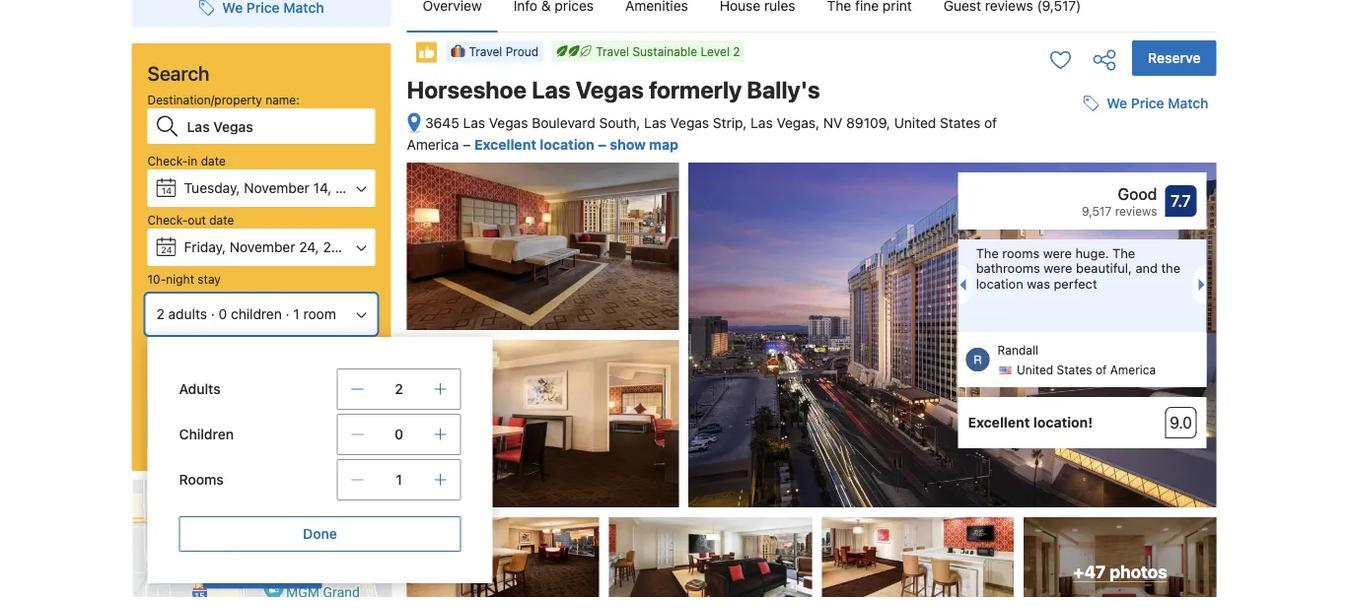 Task type: describe. For each thing, give the bounding box(es) containing it.
tuesday, november 14, 2023
[[184, 180, 369, 196]]

name:
[[266, 93, 300, 107]]

1 vertical spatial of
[[1096, 364, 1107, 377]]

10-
[[147, 272, 166, 286]]

1 the from the left
[[976, 246, 999, 260]]

were up perfect
[[1044, 261, 1072, 276]]

good
[[1118, 185, 1157, 204]]

0 horizontal spatial location
[[540, 136, 594, 153]]

formerly
[[649, 76, 742, 104]]

south,
[[599, 115, 640, 131]]

9,517
[[1082, 204, 1112, 218]]

map
[[649, 136, 679, 153]]

0 vertical spatial search
[[147, 61, 210, 84]]

randall
[[998, 344, 1038, 358]]

check- for in
[[147, 154, 188, 168]]

1 · from the left
[[211, 306, 215, 322]]

and
[[1135, 261, 1158, 276]]

14,
[[313, 180, 332, 196]]

1 – from the left
[[463, 136, 471, 153]]

children
[[179, 427, 234, 443]]

2023 for friday, november 24, 2023
[[323, 239, 356, 255]]

+47 photos link
[[1024, 518, 1216, 598]]

travel sustainable level 2
[[596, 44, 740, 58]]

united inside the 3645 las vegas boulevard south, las vegas strip, las vegas, nv 89109, united states of america
[[894, 115, 936, 131]]

good 9,517 reviews
[[1082, 185, 1157, 218]]

united states of america
[[1017, 364, 1156, 377]]

las right 3645
[[463, 115, 485, 131]]

were left huge.
[[1043, 246, 1072, 260]]

reviews
[[1115, 204, 1157, 218]]

level
[[701, 44, 730, 58]]

room
[[303, 306, 336, 322]]

2 adults · 0 children · 1 room
[[156, 306, 336, 322]]

huge.
[[1075, 246, 1109, 260]]

vegas for formerly
[[576, 76, 644, 104]]

travel proud
[[469, 45, 539, 58]]

children
[[231, 306, 282, 322]]

0 horizontal spatial excellent
[[474, 136, 536, 153]]

we
[[1107, 95, 1127, 112]]

3645
[[425, 115, 459, 131]]

work
[[256, 373, 283, 387]]

2 adults · 0 children · 1 room button
[[147, 296, 375, 333]]

nv
[[823, 115, 843, 131]]

las right strip,
[[751, 115, 773, 131]]

tuesday,
[[184, 180, 240, 196]]

november for tuesday,
[[244, 180, 309, 196]]

destination/property name:
[[147, 93, 300, 107]]

date for check-out date
[[209, 213, 234, 227]]

check- for out
[[147, 213, 188, 227]]

states inside the 3645 las vegas boulevard south, las vegas strip, las vegas, nv 89109, united states of america
[[940, 115, 981, 131]]

7.7
[[1171, 192, 1191, 211]]

bathrooms
[[976, 261, 1040, 276]]

perfect
[[1054, 276, 1097, 291]]

1 horizontal spatial 1
[[396, 472, 402, 488]]

14
[[162, 185, 172, 196]]

location!
[[1033, 415, 1093, 431]]

valign  initial image
[[415, 40, 438, 64]]

in
[[188, 154, 198, 168]]

the rooms were huge. the bathrooms were beautiful, and the location was perfect
[[976, 246, 1181, 291]]

search button
[[147, 400, 375, 448]]

– excellent location – show map
[[463, 136, 679, 153]]

photos
[[1110, 562, 1167, 582]]

price
[[1131, 95, 1164, 112]]

horseshoe
[[407, 76, 527, 104]]

scored 7.7 element
[[1165, 186, 1197, 217]]

adults
[[179, 381, 221, 397]]

vegas,
[[777, 115, 820, 131]]

rooms
[[179, 472, 224, 488]]

vegas for boulevard
[[489, 115, 528, 131]]



Task type: vqa. For each thing, say whether or not it's contained in the screenshot.
the bottommost "Week"
no



Task type: locate. For each thing, give the bounding box(es) containing it.
2023 right 14,
[[335, 180, 369, 196]]

excellent
[[474, 136, 536, 153], [968, 415, 1030, 431]]

travel up horseshoe las vegas formerly bally's at the top of the page
[[596, 44, 629, 58]]

0 horizontal spatial 1
[[293, 306, 300, 322]]

vegas up map
[[670, 115, 709, 131]]

+47 photos
[[1073, 562, 1167, 582]]

1 horizontal spatial 2
[[395, 381, 403, 397]]

was
[[1027, 276, 1050, 291]]

2023 right 24,
[[323, 239, 356, 255]]

1 check- from the top
[[147, 154, 188, 168]]

november
[[244, 180, 309, 196], [230, 239, 295, 255]]

of
[[984, 115, 997, 131], [1096, 364, 1107, 377]]

1 horizontal spatial the
[[1113, 246, 1135, 260]]

states up location! on the right bottom of page
[[1057, 364, 1092, 377]]

1 inside button
[[293, 306, 300, 322]]

check-out date
[[147, 213, 234, 227]]

america
[[407, 136, 459, 153], [1110, 364, 1156, 377]]

0 horizontal spatial the
[[976, 246, 999, 260]]

the
[[1161, 261, 1181, 276]]

the up beautiful,
[[1113, 246, 1135, 260]]

stay
[[198, 272, 221, 286]]

proud
[[506, 45, 539, 58]]

rooms
[[1002, 246, 1040, 260]]

previous image
[[954, 279, 966, 291]]

0 vertical spatial location
[[540, 136, 594, 153]]

location down bathrooms
[[976, 276, 1023, 291]]

location
[[540, 136, 594, 153], [976, 276, 1023, 291]]

search
[[147, 61, 210, 84], [236, 415, 286, 433]]

0
[[219, 306, 227, 322], [394, 427, 403, 443]]

1 vertical spatial 2023
[[323, 239, 356, 255]]

0 horizontal spatial america
[[407, 136, 459, 153]]

2 inside button
[[156, 306, 164, 322]]

traveling
[[185, 373, 234, 387]]

we price match button
[[1075, 86, 1216, 121]]

search inside button
[[236, 415, 286, 433]]

1 vertical spatial 0
[[394, 427, 403, 443]]

states right 89109,
[[940, 115, 981, 131]]

– down the "horseshoe"
[[463, 136, 471, 153]]

0 vertical spatial november
[[244, 180, 309, 196]]

1
[[293, 306, 300, 322], [396, 472, 402, 488]]

bally's
[[747, 76, 820, 104]]

united
[[894, 115, 936, 131], [1017, 364, 1053, 377]]

november left 14,
[[244, 180, 309, 196]]

1 vertical spatial search
[[236, 415, 286, 433]]

excellent location!
[[968, 415, 1093, 431]]

· right children
[[286, 306, 290, 322]]

+47
[[1073, 562, 1106, 582]]

0 horizontal spatial search
[[147, 61, 210, 84]]

1 vertical spatial november
[[230, 239, 295, 255]]

friday, november 24, 2023
[[184, 239, 356, 255]]

date right in
[[201, 154, 226, 168]]

travel left proud
[[469, 45, 502, 58]]

1 left 'room'
[[293, 306, 300, 322]]

2 horizontal spatial vegas
[[670, 115, 709, 131]]

check- down 14
[[147, 213, 188, 227]]

2 horizontal spatial 2
[[733, 44, 740, 58]]

1 vertical spatial united
[[1017, 364, 1053, 377]]

for
[[237, 373, 252, 387]]

1 horizontal spatial excellent
[[968, 415, 1030, 431]]

– left show
[[598, 136, 606, 153]]

· right "adults" in the left of the page
[[211, 306, 215, 322]]

2
[[733, 44, 740, 58], [156, 306, 164, 322], [395, 381, 403, 397]]

0 vertical spatial states
[[940, 115, 981, 131]]

date for check-in date
[[201, 154, 226, 168]]

0 horizontal spatial of
[[984, 115, 997, 131]]

0 horizontal spatial states
[[940, 115, 981, 131]]

1 vertical spatial 2
[[156, 306, 164, 322]]

2 travel from the left
[[469, 45, 502, 58]]

0 vertical spatial 2
[[733, 44, 740, 58]]

1 horizontal spatial travel
[[596, 44, 629, 58]]

9.0
[[1170, 414, 1192, 433]]

0 horizontal spatial –
[[463, 136, 471, 153]]

night
[[166, 272, 194, 286]]

1 horizontal spatial 0
[[394, 427, 403, 443]]

states
[[940, 115, 981, 131], [1057, 364, 1092, 377]]

1 vertical spatial excellent
[[968, 415, 1030, 431]]

excellent location – show map button
[[474, 136, 679, 153]]

date right out
[[209, 213, 234, 227]]

0 vertical spatial check-
[[147, 154, 188, 168]]

Where are you going? field
[[179, 108, 375, 144]]

1 horizontal spatial states
[[1057, 364, 1092, 377]]

search up destination/property
[[147, 61, 210, 84]]

rated good element
[[968, 183, 1157, 206]]

1 vertical spatial date
[[209, 213, 234, 227]]

2 the from the left
[[1113, 246, 1135, 260]]

i'm traveling for work
[[165, 373, 283, 387]]

0 horizontal spatial vegas
[[489, 115, 528, 131]]

0 vertical spatial 0
[[219, 306, 227, 322]]

vegas
[[576, 76, 644, 104], [489, 115, 528, 131], [670, 115, 709, 131]]

2 check- from the top
[[147, 213, 188, 227]]

0 horizontal spatial ·
[[211, 306, 215, 322]]

beautiful,
[[1076, 261, 1132, 276]]

search down the work
[[236, 415, 286, 433]]

1 vertical spatial america
[[1110, 364, 1156, 377]]

show
[[610, 136, 646, 153]]

2 for 2 adults · 0 children · 1 room
[[156, 306, 164, 322]]

scored 9.0 element
[[1165, 407, 1197, 439]]

out
[[188, 213, 206, 227]]

0 vertical spatial excellent
[[474, 136, 536, 153]]

24
[[161, 245, 172, 255]]

i'm
[[165, 373, 182, 387]]

1 horizontal spatial america
[[1110, 364, 1156, 377]]

excellent left location! on the right bottom of page
[[968, 415, 1030, 431]]

check-in date
[[147, 154, 226, 168]]

we price match
[[1107, 95, 1209, 112]]

excellent down boulevard
[[474, 136, 536, 153]]

check-
[[147, 154, 188, 168], [147, 213, 188, 227]]

1 vertical spatial check-
[[147, 213, 188, 227]]

1 vertical spatial states
[[1057, 364, 1092, 377]]

2 vertical spatial 2
[[395, 381, 403, 397]]

0 vertical spatial 1
[[293, 306, 300, 322]]

united right 89109,
[[894, 115, 936, 131]]

las up boulevard
[[532, 76, 571, 104]]

location down boulevard
[[540, 136, 594, 153]]

travel for travel sustainable level 2
[[596, 44, 629, 58]]

adults
[[168, 306, 207, 322]]

0 vertical spatial date
[[201, 154, 226, 168]]

reserve button
[[1132, 40, 1216, 76]]

10-night stay
[[147, 272, 221, 286]]

reserve
[[1148, 50, 1201, 66]]

las up map
[[644, 115, 666, 131]]

1 vertical spatial 1
[[396, 472, 402, 488]]

the
[[976, 246, 999, 260], [1113, 246, 1135, 260]]

1 horizontal spatial united
[[1017, 364, 1053, 377]]

2 – from the left
[[598, 136, 606, 153]]

sustainable
[[633, 44, 697, 58]]

·
[[211, 306, 215, 322], [286, 306, 290, 322]]

date
[[201, 154, 226, 168], [209, 213, 234, 227]]

2023
[[335, 180, 369, 196], [323, 239, 356, 255]]

boulevard
[[532, 115, 595, 131]]

0 inside button
[[219, 306, 227, 322]]

0 horizontal spatial united
[[894, 115, 936, 131]]

america inside the 3645 las vegas boulevard south, las vegas strip, las vegas, nv 89109, united states of america
[[407, 136, 459, 153]]

1 horizontal spatial ·
[[286, 306, 290, 322]]

travel for travel proud
[[469, 45, 502, 58]]

1 horizontal spatial vegas
[[576, 76, 644, 104]]

done button
[[179, 517, 461, 552]]

of inside the 3645 las vegas boulevard south, las vegas strip, las vegas, nv 89109, united states of america
[[984, 115, 997, 131]]

las
[[532, 76, 571, 104], [463, 115, 485, 131], [644, 115, 666, 131], [751, 115, 773, 131]]

horseshoe las vegas formerly bally's
[[407, 76, 820, 104]]

1 horizontal spatial search
[[236, 415, 286, 433]]

the up bathrooms
[[976, 246, 999, 260]]

friday,
[[184, 239, 226, 255]]

travel
[[596, 44, 629, 58], [469, 45, 502, 58]]

0 horizontal spatial 2
[[156, 306, 164, 322]]

24,
[[299, 239, 319, 255]]

november for friday,
[[230, 239, 295, 255]]

vegas down the "horseshoe"
[[489, 115, 528, 131]]

1 horizontal spatial location
[[976, 276, 1023, 291]]

match
[[1168, 95, 1209, 112]]

1 travel from the left
[[596, 44, 629, 58]]

vegas up south,
[[576, 76, 644, 104]]

united down randall
[[1017, 364, 1053, 377]]

89109,
[[846, 115, 890, 131]]

3645 las vegas boulevard south, las vegas strip, las vegas, nv 89109, united states of america
[[407, 115, 997, 153]]

november left 24,
[[230, 239, 295, 255]]

1 vertical spatial location
[[976, 276, 1023, 291]]

next image
[[1199, 279, 1211, 291]]

strip,
[[713, 115, 747, 131]]

2 for 2
[[395, 381, 403, 397]]

1 horizontal spatial of
[[1096, 364, 1107, 377]]

done
[[303, 526, 337, 542]]

0 horizontal spatial travel
[[469, 45, 502, 58]]

0 vertical spatial of
[[984, 115, 997, 131]]

1 up done button
[[396, 472, 402, 488]]

2 · from the left
[[286, 306, 290, 322]]

0 vertical spatial 2023
[[335, 180, 369, 196]]

location inside the rooms were huge. the bathrooms were beautiful, and the location was perfect
[[976, 276, 1023, 291]]

click to open map view image
[[407, 112, 422, 135]]

check- up 14
[[147, 154, 188, 168]]

0 horizontal spatial 0
[[219, 306, 227, 322]]

0 vertical spatial america
[[407, 136, 459, 153]]

destination/property
[[147, 93, 262, 107]]

were
[[1043, 246, 1072, 260], [1044, 261, 1072, 276]]

1 horizontal spatial –
[[598, 136, 606, 153]]

2023 for tuesday, november 14, 2023
[[335, 180, 369, 196]]

0 vertical spatial united
[[894, 115, 936, 131]]



